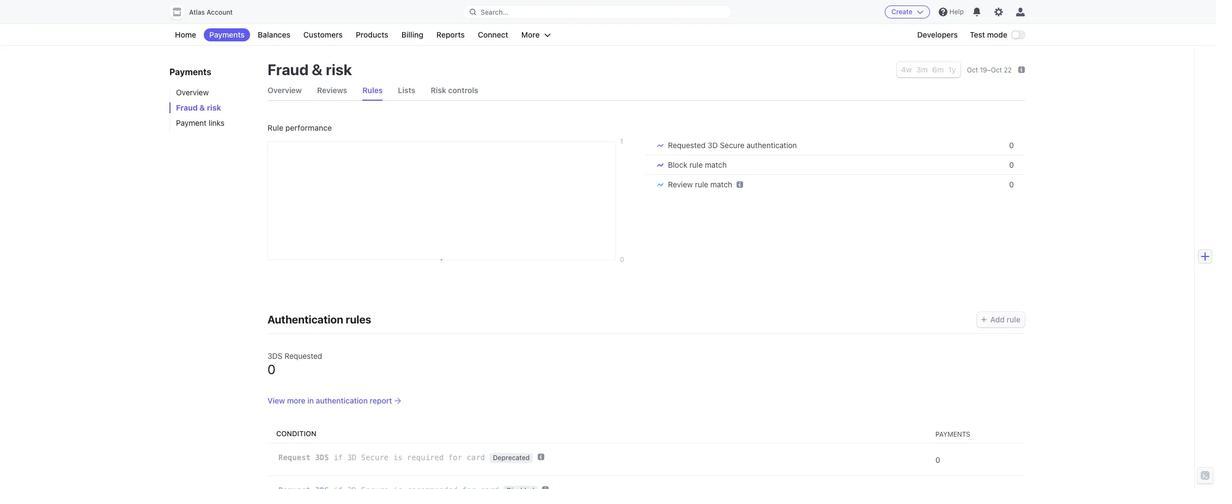 Task type: locate. For each thing, give the bounding box(es) containing it.
overview up rule
[[268, 86, 302, 95]]

tab list
[[268, 81, 1025, 101]]

if
[[334, 454, 343, 462]]

review
[[668, 180, 693, 189]]

0 horizontal spatial fraud
[[176, 103, 198, 112]]

rule for add
[[1007, 315, 1021, 324]]

add rule
[[991, 315, 1021, 324]]

rule inside button
[[1007, 315, 1021, 324]]

billing link
[[396, 28, 429, 41]]

1 vertical spatial rule
[[695, 180, 709, 189]]

0 horizontal spatial overview
[[176, 88, 209, 97]]

oct left 22
[[991, 66, 1003, 74]]

payments
[[209, 30, 245, 39], [170, 67, 211, 77], [936, 431, 971, 439]]

risk up links
[[207, 103, 221, 112]]

review rule match
[[668, 180, 733, 189]]

& up reviews
[[312, 61, 323, 78]]

0 vertical spatial match
[[705, 160, 727, 170]]

authentication
[[747, 141, 797, 150], [316, 397, 368, 406]]

payment links link
[[170, 118, 257, 129]]

fraud
[[268, 61, 309, 78], [176, 103, 198, 112]]

rule
[[268, 123, 283, 132]]

payments inside 'link'
[[209, 30, 245, 39]]

1 vertical spatial match
[[711, 180, 733, 189]]

0 horizontal spatial &
[[200, 103, 205, 112]]

oct left 19
[[967, 66, 979, 74]]

0 vertical spatial fraud & risk
[[268, 61, 352, 78]]

fraud down "balances" link
[[268, 61, 309, 78]]

request
[[279, 454, 311, 462]]

in
[[308, 397, 314, 406]]

oct 19 – oct 22
[[967, 66, 1012, 74]]

overview link up fraud & risk link
[[170, 87, 257, 98]]

atlas account
[[189, 8, 233, 16]]

request 3ds if 3d secure is required for card
[[279, 454, 485, 462]]

2 vertical spatial rule
[[1007, 315, 1021, 324]]

secure left is
[[361, 454, 389, 462]]

rules link
[[363, 81, 383, 100]]

1 vertical spatial requested
[[285, 352, 322, 361]]

atlas account button
[[170, 4, 244, 20]]

0 horizontal spatial overview link
[[170, 87, 257, 98]]

3m
[[917, 65, 928, 74]]

1 horizontal spatial fraud & risk
[[268, 61, 352, 78]]

Search… search field
[[464, 5, 731, 19]]

&
[[312, 61, 323, 78], [200, 103, 205, 112]]

reports link
[[431, 28, 470, 41]]

0 horizontal spatial 3d
[[347, 454, 357, 462]]

match down block rule match
[[711, 180, 733, 189]]

0 vertical spatial fraud
[[268, 61, 309, 78]]

match for review rule match
[[711, 180, 733, 189]]

3ds
[[268, 352, 283, 361], [315, 454, 329, 462]]

3ds inside the 0 list
[[315, 454, 329, 462]]

& up the payment links
[[200, 103, 205, 112]]

create button
[[885, 5, 930, 19]]

overview inside tab list
[[268, 86, 302, 95]]

overview link up rule
[[268, 81, 302, 100]]

connect link
[[473, 28, 514, 41]]

atlas
[[189, 8, 205, 16]]

0 vertical spatial rule
[[690, 160, 703, 170]]

tab list containing overview
[[268, 81, 1025, 101]]

0 vertical spatial &
[[312, 61, 323, 78]]

1 horizontal spatial overview link
[[268, 81, 302, 100]]

overview
[[268, 86, 302, 95], [176, 88, 209, 97]]

customers
[[304, 30, 343, 39]]

requested up block
[[668, 141, 706, 150]]

risk
[[431, 86, 446, 95]]

help
[[950, 8, 964, 16]]

rule for block
[[690, 160, 703, 170]]

overview link inside tab list
[[268, 81, 302, 100]]

2 vertical spatial payments
[[936, 431, 971, 439]]

3d right if
[[347, 454, 357, 462]]

0 for block rule match
[[1010, 160, 1014, 170]]

developers link
[[912, 28, 964, 41]]

authentication for in
[[316, 397, 368, 406]]

secure up block rule match
[[720, 141, 745, 150]]

1y button
[[949, 65, 956, 74]]

fraud & risk up the payment links
[[176, 103, 221, 112]]

authentication for secure
[[747, 141, 797, 150]]

0 horizontal spatial risk
[[207, 103, 221, 112]]

6m
[[933, 65, 944, 74]]

3d up block rule match
[[708, 141, 718, 150]]

0 horizontal spatial oct
[[967, 66, 979, 74]]

3ds up view
[[268, 352, 283, 361]]

1 horizontal spatial oct
[[991, 66, 1003, 74]]

payment
[[176, 118, 207, 128]]

0 horizontal spatial 3ds
[[268, 352, 283, 361]]

reports
[[437, 30, 465, 39]]

risk up reviews
[[326, 61, 352, 78]]

requested down authentication
[[285, 352, 322, 361]]

0 list
[[268, 444, 1025, 490]]

secure
[[720, 141, 745, 150], [361, 454, 389, 462]]

test mode
[[970, 30, 1008, 39]]

block
[[668, 160, 688, 170]]

0 vertical spatial 3d
[[708, 141, 718, 150]]

secure inside the 0 list
[[361, 454, 389, 462]]

0 horizontal spatial authentication
[[316, 397, 368, 406]]

1 vertical spatial secure
[[361, 454, 389, 462]]

overview up fraud & risk link
[[176, 88, 209, 97]]

1 vertical spatial 3ds
[[315, 454, 329, 462]]

requested 3d secure authentication
[[668, 141, 797, 150]]

0 horizontal spatial fraud & risk
[[176, 103, 221, 112]]

& inside fraud & risk link
[[200, 103, 205, 112]]

1 vertical spatial &
[[200, 103, 205, 112]]

1 horizontal spatial authentication
[[747, 141, 797, 150]]

0 vertical spatial payments
[[209, 30, 245, 39]]

oct
[[967, 66, 979, 74], [991, 66, 1003, 74]]

1 vertical spatial fraud & risk
[[176, 103, 221, 112]]

0 vertical spatial risk
[[326, 61, 352, 78]]

0 horizontal spatial requested
[[285, 352, 322, 361]]

0 vertical spatial requested
[[668, 141, 706, 150]]

1 horizontal spatial fraud
[[268, 61, 309, 78]]

1 vertical spatial authentication
[[316, 397, 368, 406]]

1 horizontal spatial overview
[[268, 86, 302, 95]]

0 vertical spatial secure
[[720, 141, 745, 150]]

notifications image
[[973, 8, 982, 16]]

balances
[[258, 30, 290, 39]]

rule
[[690, 160, 703, 170], [695, 180, 709, 189], [1007, 315, 1021, 324]]

0 vertical spatial 3ds
[[268, 352, 283, 361]]

match
[[705, 160, 727, 170], [711, 180, 733, 189]]

3d
[[708, 141, 718, 150], [347, 454, 357, 462]]

rule right block
[[690, 160, 703, 170]]

3ds left if
[[315, 454, 329, 462]]

1 horizontal spatial 3ds
[[315, 454, 329, 462]]

add rule button
[[977, 312, 1025, 328]]

requested inside 3ds requested 0
[[285, 352, 322, 361]]

1 vertical spatial fraud
[[176, 103, 198, 112]]

products
[[356, 30, 389, 39]]

performance
[[285, 123, 332, 132]]

1 horizontal spatial &
[[312, 61, 323, 78]]

overview link for reviews
[[268, 81, 302, 100]]

6m button
[[933, 65, 944, 74]]

0 vertical spatial authentication
[[747, 141, 797, 150]]

0
[[1010, 141, 1014, 150], [1010, 160, 1014, 170], [1010, 180, 1014, 189], [268, 362, 276, 377], [936, 456, 941, 465]]

requested
[[668, 141, 706, 150], [285, 352, 322, 361]]

required
[[407, 454, 444, 462]]

rule down block rule match
[[695, 180, 709, 189]]

1 vertical spatial 3d
[[347, 454, 357, 462]]

fraud & risk
[[268, 61, 352, 78], [176, 103, 221, 112]]

fraud up payment
[[176, 103, 198, 112]]

condition
[[276, 430, 317, 438]]

1 oct from the left
[[967, 66, 979, 74]]

0 inside 3ds requested 0
[[268, 362, 276, 377]]

match up review rule match
[[705, 160, 727, 170]]

products link
[[350, 28, 394, 41]]

lists link
[[398, 81, 416, 100]]

fraud & risk up reviews
[[268, 61, 352, 78]]

rule performance
[[268, 123, 332, 132]]

rule right add
[[1007, 315, 1021, 324]]

3ds requested 0
[[268, 352, 322, 377]]

0 horizontal spatial secure
[[361, 454, 389, 462]]

overview link for fraud & risk
[[170, 87, 257, 98]]



Task type: describe. For each thing, give the bounding box(es) containing it.
22
[[1004, 66, 1012, 74]]

overview for fraud & risk
[[176, 88, 209, 97]]

rules
[[346, 314, 371, 326]]

is
[[393, 454, 403, 462]]

1 vertical spatial payments
[[170, 67, 211, 77]]

more
[[287, 397, 306, 406]]

4w button
[[901, 65, 912, 74]]

more button
[[516, 28, 556, 41]]

developers
[[918, 30, 958, 39]]

overview for reviews
[[268, 86, 302, 95]]

view more in authentication report
[[268, 397, 392, 406]]

create
[[892, 8, 913, 16]]

authentication rules
[[268, 314, 371, 326]]

Search… text field
[[464, 5, 731, 19]]

payments link
[[204, 28, 250, 41]]

risk controls
[[431, 86, 479, 95]]

more
[[522, 30, 540, 39]]

reviews
[[317, 86, 347, 95]]

risk controls link
[[431, 81, 479, 100]]

connect
[[478, 30, 509, 39]]

–
[[988, 66, 991, 74]]

0 for review rule match
[[1010, 180, 1014, 189]]

card
[[467, 454, 485, 462]]

1 horizontal spatial 3d
[[708, 141, 718, 150]]

3d inside the 0 list
[[347, 454, 357, 462]]

report
[[370, 397, 392, 406]]

account
[[207, 8, 233, 16]]

customers link
[[298, 28, 348, 41]]

links
[[209, 118, 225, 128]]

3ds inside 3ds requested 0
[[268, 352, 283, 361]]

4w 3m 6m 1y
[[901, 65, 956, 74]]

1 horizontal spatial risk
[[326, 61, 352, 78]]

add
[[991, 315, 1005, 324]]

controls
[[448, 86, 479, 95]]

help button
[[935, 3, 969, 21]]

1 horizontal spatial secure
[[720, 141, 745, 150]]

authentication
[[268, 314, 343, 326]]

rules
[[363, 86, 383, 95]]

2 oct from the left
[[991, 66, 1003, 74]]

block rule match
[[668, 160, 727, 170]]

4w
[[901, 65, 912, 74]]

reviews link
[[317, 81, 347, 100]]

search…
[[481, 8, 509, 16]]

payment links
[[176, 118, 225, 128]]

deprecated
[[493, 454, 530, 462]]

fraud & risk link
[[170, 102, 257, 113]]

0 for requested 3d secure authentication
[[1010, 141, 1014, 150]]

1y
[[949, 65, 956, 74]]

19
[[980, 66, 988, 74]]

for
[[449, 454, 462, 462]]

test
[[970, 30, 986, 39]]

balances link
[[252, 28, 296, 41]]

0 inside list
[[936, 456, 941, 465]]

1 vertical spatial risk
[[207, 103, 221, 112]]

view more in authentication report link
[[268, 396, 1025, 407]]

rule for review
[[695, 180, 709, 189]]

home link
[[170, 28, 202, 41]]

3m button
[[917, 65, 928, 74]]

billing
[[402, 30, 424, 39]]

view
[[268, 397, 285, 406]]

lists
[[398, 86, 416, 95]]

match for block rule match
[[705, 160, 727, 170]]

mode
[[988, 30, 1008, 39]]

home
[[175, 30, 196, 39]]

1 horizontal spatial requested
[[668, 141, 706, 150]]



Task type: vqa. For each thing, say whether or not it's contained in the screenshot.
the bottom Pricing
no



